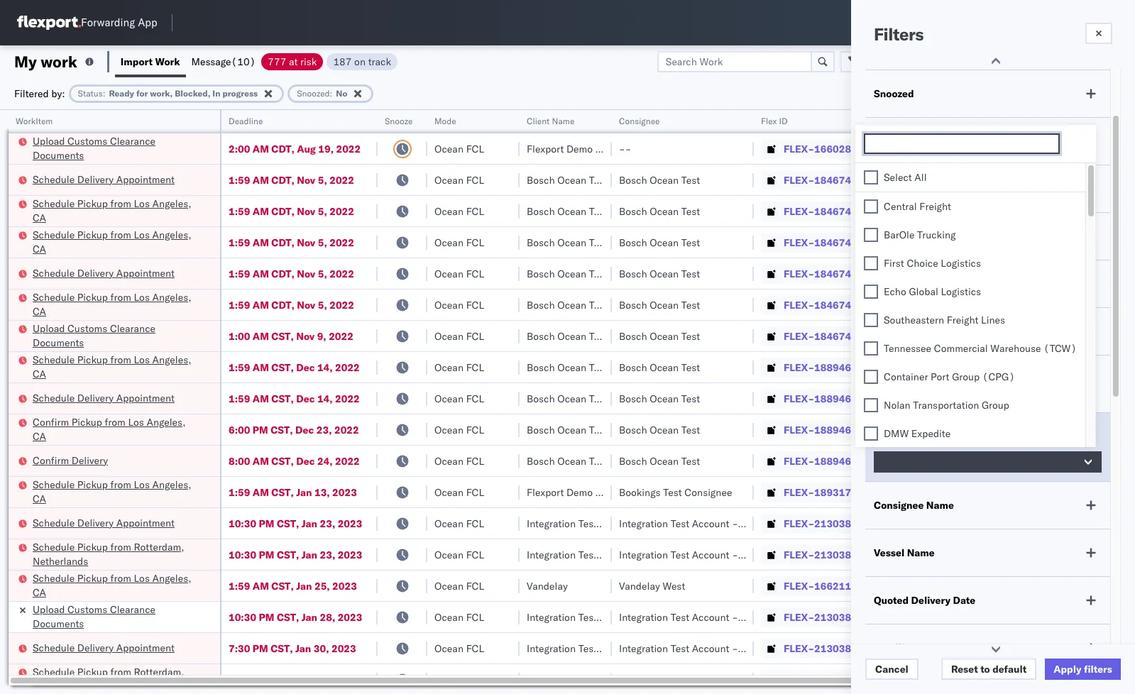 Task type: locate. For each thing, give the bounding box(es) containing it.
3 flex-1846748 from the top
[[784, 236, 858, 249]]

0 horizontal spatial client name
[[527, 116, 575, 126]]

0 vertical spatial documents
[[33, 149, 84, 162]]

port up first choice logistics
[[925, 230, 946, 243]]

mode down 'container numbers'
[[874, 135, 901, 148]]

logistics down the trucking
[[941, 257, 981, 270]]

0 vertical spatial gvcu5265864
[[875, 517, 945, 530]]

group for port
[[952, 371, 980, 383]]

2 integration test account - karl lagerfeld from the top
[[619, 549, 804, 561]]

ceau7522281, up choice
[[875, 236, 948, 249]]

container up caiu7969337
[[875, 110, 913, 121]]

echo global logistics
[[884, 285, 981, 298]]

group down (cpg)
[[982, 399, 1010, 412]]

pickup for schedule pickup from rotterdam, netherlands link related to 7:30
[[77, 666, 108, 678]]

test
[[589, 174, 608, 186], [682, 174, 700, 186], [589, 205, 608, 218], [682, 205, 700, 218], [589, 236, 608, 249], [682, 236, 700, 249], [589, 267, 608, 280], [682, 267, 700, 280], [589, 299, 608, 311], [682, 299, 700, 311], [589, 330, 608, 343], [682, 330, 700, 343], [589, 361, 608, 374], [682, 361, 700, 374], [589, 392, 608, 405], [682, 392, 700, 405], [589, 424, 608, 436], [682, 424, 700, 436], [589, 455, 608, 468], [682, 455, 700, 468], [663, 486, 682, 499], [671, 517, 690, 530], [671, 549, 690, 561], [671, 611, 690, 624], [671, 642, 690, 655], [671, 674, 690, 686]]

los for 5th schedule pickup from los angeles, ca link from the top of the page
[[134, 478, 150, 491]]

1 hlxu6269489, from the top
[[950, 173, 1023, 186]]

23, down 13,
[[320, 517, 335, 530]]

0 vertical spatial 10:30
[[229, 517, 256, 530]]

dec up 8:00 am cst, dec 24, 2022
[[295, 424, 314, 436]]

pickup inside confirm pickup from los angeles, ca
[[72, 416, 102, 429]]

4 schedule pickup from los angeles, ca from the top
[[33, 353, 191, 380]]

1 vertical spatial mode
[[874, 135, 901, 148]]

1 fcl from the top
[[466, 142, 484, 155]]

5 resize handle column header from the left
[[595, 110, 612, 694]]

barole
[[884, 229, 915, 241]]

lhuu7894563, uetu5238478 down expedite
[[875, 454, 1020, 467]]

3 lhuu7894563, from the top
[[875, 423, 948, 436]]

port up the transportation
[[931, 371, 950, 383]]

flex-2130387 for schedule delivery appointment
[[784, 517, 858, 530]]

1 horizontal spatial mode
[[874, 135, 901, 148]]

1 vertical spatial 14,
[[317, 392, 333, 405]]

dec for schedule delivery appointment
[[296, 392, 315, 405]]

10:30 pm cst, jan 23, 2023 down 1:59 am cst, jan 13, 2023
[[229, 517, 362, 530]]

group
[[952, 371, 980, 383], [982, 399, 1010, 412]]

:
[[103, 88, 105, 98], [330, 88, 333, 98]]

5 schedule pickup from los angeles, ca from the top
[[33, 478, 191, 505]]

14, up 6:00 pm cst, dec 23, 2022
[[317, 392, 333, 405]]

1 vertical spatial 2130384
[[815, 674, 858, 686]]

5 flex- from the top
[[784, 267, 815, 280]]

1 vertical spatial group
[[982, 399, 1010, 412]]

numbers inside 'container numbers'
[[875, 121, 910, 132]]

2 am from the top
[[253, 174, 269, 186]]

container numbers
[[875, 110, 913, 132]]

2 vertical spatial clearance
[[110, 603, 156, 616]]

group for transportation
[[982, 399, 1010, 412]]

1:59
[[229, 174, 250, 186], [229, 205, 250, 218], [229, 236, 250, 249], [229, 267, 250, 280], [229, 299, 250, 311], [229, 361, 250, 374], [229, 392, 250, 405], [229, 486, 250, 499], [229, 580, 250, 593]]

0 vertical spatial deadline
[[229, 116, 263, 126]]

0 vertical spatial 7:30
[[229, 642, 250, 655]]

: left no
[[330, 88, 333, 98]]

-
[[619, 142, 625, 155], [625, 142, 632, 155], [732, 517, 738, 530], [732, 549, 738, 561], [967, 580, 973, 593], [973, 580, 979, 593], [732, 611, 738, 624], [732, 642, 738, 655], [732, 674, 738, 686]]

lagerfeld for schedule pickup from rotterdam, netherlands link for 10:30
[[762, 549, 804, 561]]

choice
[[907, 257, 939, 270]]

1 vertical spatial flex-2130384
[[784, 674, 858, 686]]

mbl/mawb numbers
[[967, 116, 1054, 126]]

first choice logistics
[[884, 257, 981, 270]]

ceau7522281, hlxu6269489, hlxu8034992
[[875, 173, 1095, 186], [875, 205, 1095, 217], [875, 236, 1095, 249], [875, 267, 1095, 280], [875, 298, 1095, 311], [875, 329, 1095, 342]]

schedule delivery appointment button for 1:59 am cdt, nov 5, 2022
[[33, 266, 175, 282]]

1 vertical spatial schedule pickup from rotterdam, netherlands button
[[33, 665, 202, 694]]

2 test123456 from the top
[[967, 267, 1027, 280]]

ceau7522281, up southeastern
[[875, 298, 948, 311]]

gvcu5265864 down quoted delivery date
[[875, 611, 945, 623]]

2 nyku9743990 from the top
[[875, 673, 945, 686]]

from for the confirm pickup from los angeles, ca 'link'
[[105, 416, 126, 429]]

777
[[268, 55, 286, 68]]

hlxu8034992 for 6th schedule pickup from los angeles, ca link from the bottom of the page
[[1026, 205, 1095, 217]]

schedule delivery appointment for 1:59 am cdt, nov 5, 2022
[[33, 267, 175, 279]]

: for status
[[103, 88, 105, 98]]

14, for schedule pickup from los angeles, ca
[[317, 361, 333, 374]]

0 vertical spatial logistics
[[941, 257, 981, 270]]

client name
[[527, 116, 575, 126], [874, 182, 933, 195]]

10:30 pm cst, jan 23, 2023
[[229, 517, 362, 530], [229, 549, 362, 561]]

trucking
[[917, 229, 956, 241]]

0 vertical spatial demo
[[567, 142, 593, 155]]

-- down consignee button
[[619, 142, 632, 155]]

dec up 6:00 pm cst, dec 23, 2022
[[296, 392, 315, 405]]

8 schedule from the top
[[33, 478, 75, 491]]

7 1:59 from the top
[[229, 392, 250, 405]]

0 vertical spatial schedule pickup from rotterdam, netherlands link
[[33, 540, 202, 568]]

1 vertical spatial nyku9743990
[[875, 673, 945, 686]]

ceau7522281, hlxu6269489, hlxu8034992 for upload customs clearance documents link for 1:00 am cst, nov 9, 2022
[[875, 329, 1095, 342]]

4 appointment from the top
[[116, 517, 175, 529]]

schedule delivery appointment
[[33, 173, 175, 186], [33, 267, 175, 279], [33, 392, 175, 404], [33, 517, 175, 529], [33, 642, 175, 654]]

0 horizontal spatial client
[[527, 116, 550, 126]]

upload customs clearance documents button for 2:00 am cdt, aug 19, 2022
[[33, 134, 202, 164]]

1 vertical spatial 7:30 pm cst, jan 30, 2023
[[229, 674, 356, 686]]

lhuu7894563, uetu5238478 for schedule pickup from los angeles, ca
[[875, 361, 1020, 373]]

0 vertical spatial confirm
[[33, 416, 69, 429]]

(tcw)
[[1044, 342, 1077, 355]]

cdt,
[[271, 142, 295, 155], [271, 174, 295, 186], [271, 205, 295, 218], [271, 236, 295, 249], [271, 267, 295, 280], [271, 299, 295, 311]]

0 vertical spatial 30,
[[314, 642, 329, 655]]

los inside confirm pickup from los angeles, ca
[[128, 416, 144, 429]]

freight
[[920, 200, 952, 213], [947, 314, 979, 327]]

2130387
[[815, 517, 858, 530], [815, 549, 858, 561], [815, 611, 858, 624]]

0 vertical spatial 1:59 am cst, dec 14, 2022
[[229, 361, 360, 374]]

2 flex-1889466 from the top
[[784, 392, 858, 405]]

upload customs clearance documents button for 1:00 am cst, nov 9, 2022
[[33, 321, 202, 351]]

lhuu7894563, for schedule delivery appointment
[[875, 392, 948, 405]]

pickup for fourth schedule pickup from los angeles, ca link from the bottom
[[77, 291, 108, 304]]

hlxu6269489, for fourth schedule pickup from los angeles, ca link from the bottom
[[950, 298, 1023, 311]]

2 1889466 from the top
[[815, 392, 858, 405]]

0 vertical spatial flexport demo consignee
[[527, 142, 643, 155]]

port down choice
[[909, 278, 929, 290]]

snoozed for snoozed
[[874, 87, 914, 100]]

from for schedule pickup from rotterdam, netherlands link related to 7:30
[[110, 666, 131, 678]]

from for 6th schedule pickup from los angeles, ca link from the bottom of the page
[[110, 197, 131, 210]]

id
[[779, 116, 788, 126]]

resize handle column header for deadline
[[361, 110, 378, 694]]

3 gvcu5265864 from the top
[[875, 611, 945, 623]]

pickup for the confirm pickup from los angeles, ca 'link'
[[72, 416, 102, 429]]

1 ca from the top
[[33, 211, 46, 224]]

confirm down confirm pickup from los angeles, ca at left
[[33, 454, 69, 467]]

2 account from the top
[[692, 549, 730, 561]]

1 10:30 from the top
[[229, 517, 256, 530]]

2130387 down 1662119
[[815, 611, 858, 624]]

ca for 5th schedule pickup from los angeles, ca link from the top of the page
[[33, 492, 46, 505]]

angeles, for 5th schedule pickup from los angeles, ca link from the bottom
[[152, 228, 191, 241]]

1 flex-1846748 from the top
[[784, 174, 858, 186]]

-- up date
[[967, 580, 979, 593]]

4 karl from the top
[[741, 642, 759, 655]]

1889466 left code) at the bottom right of the page
[[815, 392, 858, 405]]

integration test account - karl lagerfeld
[[619, 517, 804, 530], [619, 549, 804, 561], [619, 611, 804, 624], [619, 642, 804, 655], [619, 674, 804, 686]]

Search Work text field
[[657, 51, 812, 72]]

ceau7522281, up "global"
[[875, 267, 948, 280]]

pickup for 1st schedule pickup from los angeles, ca link from the bottom
[[77, 572, 108, 585]]

flexport demo consignee for -
[[527, 142, 643, 155]]

None checkbox
[[864, 200, 878, 214], [864, 228, 878, 242], [864, 370, 878, 384], [864, 200, 878, 214], [864, 228, 878, 242], [864, 370, 878, 384]]

reset to default
[[951, 663, 1027, 676]]

deadline up cancel button
[[874, 642, 917, 655]]

2130387 up 1662119
[[815, 549, 858, 561]]

1 vertical spatial flexport
[[527, 486, 564, 499]]

deadline inside button
[[229, 116, 263, 126]]

1 vertical spatial client
[[874, 182, 903, 195]]

1 vertical spatial demo
[[567, 486, 593, 499]]

pickup
[[77, 197, 108, 210], [77, 228, 108, 241], [77, 291, 108, 304], [77, 353, 108, 366], [72, 416, 102, 429], [77, 478, 108, 491], [77, 541, 108, 554], [77, 572, 108, 585], [77, 666, 108, 678]]

los
[[134, 197, 150, 210], [134, 228, 150, 241], [134, 291, 150, 304], [134, 353, 150, 366], [128, 416, 144, 429], [134, 478, 150, 491], [134, 572, 150, 585]]

abcdefg78456546
[[967, 361, 1063, 374], [967, 392, 1063, 405], [967, 455, 1063, 468]]

3 hlxu8034992 from the top
[[1026, 236, 1095, 249]]

flex-1846748 button
[[761, 170, 860, 190], [761, 170, 860, 190], [761, 201, 860, 221], [761, 201, 860, 221], [761, 233, 860, 252], [761, 233, 860, 252], [761, 264, 860, 284], [761, 264, 860, 284], [761, 295, 860, 315], [761, 295, 860, 315], [761, 326, 860, 346], [761, 326, 860, 346]]

maeu9408431
[[967, 517, 1039, 530], [967, 611, 1039, 624]]

demo down the client name button
[[567, 142, 593, 155]]

0 vertical spatial upload customs clearance documents button
[[33, 134, 202, 164]]

ceau7522281, hlxu6269489, hlxu8034992 for 5th schedule pickup from los angeles, ca link from the bottom
[[875, 236, 1095, 249]]

1846748 for 6th schedule pickup from los angeles, ca link from the bottom of the page
[[815, 205, 858, 218]]

flex-2130384
[[784, 642, 858, 655], [784, 674, 858, 686]]

port for container
[[931, 371, 950, 383]]

3 schedule pickup from los angeles, ca button from the top
[[33, 290, 202, 320]]

schedule pickup from los angeles, ca button
[[33, 196, 202, 226], [33, 228, 202, 257], [33, 290, 202, 320], [33, 353, 202, 382], [33, 478, 202, 507], [33, 571, 202, 601]]

1 vertical spatial upload customs clearance documents
[[33, 322, 156, 349]]

3 ceau7522281, from the top
[[875, 236, 948, 249]]

date
[[953, 594, 976, 607]]

documents
[[33, 149, 84, 162], [33, 336, 84, 349], [33, 617, 84, 630]]

freight up commercial
[[947, 314, 979, 327]]

3 schedule delivery appointment button from the top
[[33, 391, 175, 407]]

4 schedule pickup from los angeles, ca link from the top
[[33, 353, 202, 381]]

23, up 24, at the bottom
[[317, 424, 332, 436]]

lagerfeld
[[762, 517, 804, 530], [762, 549, 804, 561], [762, 611, 804, 624], [762, 642, 804, 655], [762, 674, 804, 686]]

at
[[289, 55, 298, 68]]

2 vertical spatial 2130387
[[815, 611, 858, 624]]

14, down 9,
[[317, 361, 333, 374]]

account
[[692, 517, 730, 530], [692, 549, 730, 561], [692, 611, 730, 624], [692, 642, 730, 655], [692, 674, 730, 686]]

2 vertical spatial customs
[[68, 603, 107, 616]]

1 vertical spatial flexport demo consignee
[[527, 486, 643, 499]]

1 vertical spatial 2130387
[[815, 549, 858, 561]]

quoted delivery date
[[874, 594, 976, 607]]

1 horizontal spatial client name
[[874, 182, 933, 195]]

1 horizontal spatial numbers
[[1019, 116, 1054, 126]]

flex-1889466 for schedule delivery appointment
[[784, 392, 858, 405]]

uetu5238478 for schedule pickup from los angeles, ca
[[951, 361, 1020, 373]]

14 flex- from the top
[[784, 549, 815, 561]]

nov for 5th schedule pickup from los angeles, ca link from the bottom
[[297, 236, 315, 249]]

10:30 pm cst, jan 23, 2023 for schedule pickup from rotterdam, netherlands
[[229, 549, 362, 561]]

0 horizontal spatial numbers
[[875, 121, 910, 132]]

from for 5th schedule pickup from los angeles, ca link from the top of the page
[[110, 478, 131, 491]]

10:30 up "1:59 am cst, jan 25, 2023"
[[229, 549, 256, 561]]

demo left bookings
[[567, 486, 593, 499]]

2 abcdefg78456546 from the top
[[967, 392, 1063, 405]]

uetu5238478 down tennessee commercial warehouse (tcw)
[[951, 361, 1020, 373]]

resize handle column header for client name
[[595, 110, 612, 694]]

pickup for 5th schedule pickup from los angeles, ca link from the top of the page
[[77, 478, 108, 491]]

0 horizontal spatial mode
[[435, 116, 456, 126]]

test123456 for schedule delivery appointment
[[967, 267, 1027, 280]]

hlxu6269489,
[[950, 173, 1023, 186], [950, 205, 1023, 217], [950, 236, 1023, 249], [950, 267, 1023, 280], [950, 298, 1023, 311], [950, 329, 1023, 342]]

carrier
[[874, 430, 908, 443]]

numbers
[[1019, 116, 1054, 126], [875, 121, 910, 132]]

(cpg)
[[983, 371, 1015, 383]]

schedule pickup from los angeles, ca for 6th schedule pickup from los angeles, ca link from the bottom of the page
[[33, 197, 191, 224]]

ca inside confirm pickup from los angeles, ca
[[33, 430, 46, 443]]

0 horizontal spatial :
[[103, 88, 105, 98]]

3 ocean fcl from the top
[[435, 205, 484, 218]]

1:59 am cst, dec 14, 2022 down 1:00 am cst, nov 9, 2022 at the top left
[[229, 361, 360, 374]]

uetu5238478 for schedule delivery appointment
[[951, 392, 1020, 405]]

1:59 for 5th schedule pickup from los angeles, ca link from the bottom
[[229, 236, 250, 249]]

1 vertical spatial logistics
[[941, 285, 981, 298]]

0 vertical spatial 14,
[[317, 361, 333, 374]]

5,
[[318, 174, 327, 186], [318, 205, 327, 218], [318, 236, 327, 249], [318, 267, 327, 280], [318, 299, 327, 311]]

0 vertical spatial 10:30 pm cst, jan 23, 2023
[[229, 517, 362, 530]]

schedule delivery appointment for 10:30 pm cst, jan 23, 2023
[[33, 517, 175, 529]]

upload customs clearance documents for 2:00 am cdt, aug 19, 2022
[[33, 135, 156, 162]]

4 hlxu8034992 from the top
[[1026, 267, 1095, 280]]

10:30 down 1:59 am cst, jan 13, 2023
[[229, 517, 256, 530]]

0 vertical spatial rotterdam,
[[134, 541, 184, 554]]

1 demo from the top
[[567, 142, 593, 155]]

snoozed up 'container numbers'
[[874, 87, 914, 100]]

5 fcl from the top
[[466, 267, 484, 280]]

filtered
[[14, 87, 49, 100]]

4 schedule delivery appointment button from the top
[[33, 516, 175, 531]]

1 horizontal spatial :
[[330, 88, 333, 98]]

ceau7522281, up departure port
[[875, 205, 948, 217]]

lhuu7894563, for confirm pickup from los angeles, ca
[[875, 423, 948, 436]]

schedule delivery appointment for 1:59 am cst, dec 14, 2022
[[33, 392, 175, 404]]

mode inside button
[[435, 116, 456, 126]]

pm for schedule pickup from rotterdam, netherlands link related to 7:30
[[253, 674, 268, 686]]

1846748 for upload customs clearance documents link for 1:00 am cst, nov 9, 2022
[[815, 330, 858, 343]]

6 schedule pickup from los angeles, ca from the top
[[33, 572, 191, 599]]

3 appointment from the top
[[116, 392, 175, 404]]

customs for 1:00 am cst, nov 9, 2022
[[68, 322, 107, 335]]

3 ceau7522281, hlxu6269489, hlxu8034992 from the top
[[875, 236, 1095, 249]]

0 vertical spatial freight
[[920, 200, 952, 213]]

1 documents from the top
[[33, 149, 84, 162]]

1 vertical spatial rotterdam,
[[134, 666, 184, 678]]

1 vertical spatial deadline
[[874, 642, 917, 655]]

0 vertical spatial schedule pickup from rotterdam, netherlands
[[33, 541, 184, 568]]

1 1:59 from the top
[[229, 174, 250, 186]]

app
[[138, 16, 157, 29]]

: left ready
[[103, 88, 105, 98]]

2 vertical spatial 10:30
[[229, 611, 256, 624]]

4 1:59 from the top
[[229, 267, 250, 280]]

snoozed left no
[[297, 88, 330, 98]]

1 vertical spatial maeu9408431
[[967, 611, 1039, 624]]

1 vertical spatial upload customs clearance documents link
[[33, 321, 202, 350]]

0 horizontal spatial vandelay
[[527, 580, 568, 593]]

1:59 for 5th schedule pickup from los angeles, ca link from the top of the page
[[229, 486, 250, 499]]

mode right snooze
[[435, 116, 456, 126]]

4 schedule pickup from los angeles, ca button from the top
[[33, 353, 202, 382]]

resize handle column header
[[203, 110, 220, 694], [361, 110, 378, 694], [410, 110, 427, 694], [503, 110, 520, 694], [595, 110, 612, 694], [737, 110, 754, 694], [851, 110, 868, 694], [943, 110, 960, 694], [1099, 110, 1116, 694]]

2 confirm from the top
[[33, 454, 69, 467]]

2 vertical spatial upload customs clearance documents
[[33, 603, 156, 630]]

3 clearance from the top
[[110, 603, 156, 616]]

5, for 6th schedule pickup from los angeles, ca link from the bottom of the page
[[318, 205, 327, 218]]

1 vertical spatial schedule pickup from rotterdam, netherlands
[[33, 666, 184, 693]]

uetu5238478 down (cpg)
[[951, 392, 1020, 405]]

gvcu5265864 down consignee name
[[875, 517, 945, 530]]

5 schedule delivery appointment from the top
[[33, 642, 175, 654]]

appointment
[[116, 173, 175, 186], [116, 267, 175, 279], [116, 392, 175, 404], [116, 517, 175, 529], [116, 642, 175, 654]]

mbl/mawb numbers button
[[960, 113, 1123, 127]]

1:59 am cst, dec 14, 2022 up 6:00 pm cst, dec 23, 2022
[[229, 392, 360, 405]]

flexport demo consignee
[[527, 142, 643, 155], [527, 486, 643, 499]]

0 vertical spatial abcdefg78456546
[[967, 361, 1063, 374]]

west
[[663, 580, 685, 593]]

import
[[121, 55, 153, 68]]

4 5, from the top
[[318, 267, 327, 280]]

3 schedule delivery appointment link from the top
[[33, 391, 175, 405]]

4 cdt, from the top
[[271, 236, 295, 249]]

lines
[[981, 314, 1005, 327]]

tennessee commercial warehouse (tcw)
[[884, 342, 1077, 355]]

client name inside button
[[527, 116, 575, 126]]

nov for upload customs clearance documents link for 1:00 am cst, nov 9, 2022
[[296, 330, 315, 343]]

0 vertical spatial 2130387
[[815, 517, 858, 530]]

0 vertical spatial clearance
[[110, 135, 156, 147]]

0 vertical spatial nyku9743990
[[875, 642, 945, 655]]

dec
[[296, 361, 315, 374], [296, 392, 315, 405], [295, 424, 314, 436], [296, 455, 315, 468]]

freight for central
[[920, 200, 952, 213]]

2 flex-2130387 from the top
[[784, 549, 858, 561]]

nyku9743990 up cancel button
[[875, 642, 945, 655]]

3 ca from the top
[[33, 305, 46, 318]]

from inside confirm pickup from los angeles, ca
[[105, 416, 126, 429]]

1660288
[[815, 142, 858, 155]]

gvcu5265864 up abcd1234560 on the bottom of the page
[[875, 548, 945, 561]]

abcdefg78456546 for schedule pickup from los angeles, ca
[[967, 361, 1063, 374]]

5 hlxu6269489, from the top
[[950, 298, 1023, 311]]

4 ca from the top
[[33, 367, 46, 380]]

9 1:59 from the top
[[229, 580, 250, 593]]

1:59 am cst, dec 14, 2022
[[229, 361, 360, 374], [229, 392, 360, 405]]

nyku9743990 left reset
[[875, 673, 945, 686]]

0 vertical spatial client name
[[527, 116, 575, 126]]

upload customs clearance documents link for 1:00 am cst, nov 9, 2022
[[33, 321, 202, 350]]

5 ceau7522281, hlxu6269489, hlxu8034992 from the top
[[875, 298, 1095, 311]]

numbers up caiu7969337
[[875, 121, 910, 132]]

confirm inside confirm pickup from los angeles, ca
[[33, 416, 69, 429]]

1 vertical spatial zimu3048342
[[967, 674, 1035, 686]]

dmw expedite
[[884, 427, 951, 440]]

1 karl from the top
[[741, 517, 759, 530]]

1 vertical spatial documents
[[33, 336, 84, 349]]

departure port
[[874, 230, 946, 243]]

lhuu7894563, uetu5238478 for schedule delivery appointment
[[875, 392, 1020, 405]]

1 vertical spatial upload customs clearance documents button
[[33, 321, 202, 351]]

2130384 left cancel button
[[815, 674, 858, 686]]

hlxu6269489, for upload customs clearance documents link for 1:00 am cst, nov 9, 2022
[[950, 329, 1023, 342]]

1 vertical spatial clearance
[[110, 322, 156, 335]]

lhuu7894563, uetu5238478 for confirm pickup from los angeles, ca
[[875, 423, 1020, 436]]

deadline
[[229, 116, 263, 126], [874, 642, 917, 655]]

message
[[191, 55, 231, 68]]

3 flex- from the top
[[784, 205, 815, 218]]

1:59 am cdt, nov 5, 2022 for 5th schedule pickup from los angeles, ca link from the bottom
[[229, 236, 354, 249]]

187
[[333, 55, 352, 68]]

demo for bookings
[[567, 486, 593, 499]]

2 vertical spatial abcdefg78456546
[[967, 455, 1063, 468]]

1 ocean fcl from the top
[[435, 142, 484, 155]]

8:00
[[229, 455, 250, 468]]

tennessee
[[884, 342, 932, 355]]

warehouse
[[991, 342, 1041, 355]]

flex-1662119 button
[[761, 576, 860, 596], [761, 576, 860, 596]]

None checkbox
[[864, 170, 878, 185], [864, 256, 878, 271], [864, 285, 878, 299], [864, 313, 878, 327], [864, 342, 878, 356], [864, 398, 878, 413], [864, 427, 878, 441], [864, 170, 878, 185], [864, 256, 878, 271], [864, 285, 878, 299], [864, 313, 878, 327], [864, 342, 878, 356], [864, 398, 878, 413], [864, 427, 878, 441]]

1 1889466 from the top
[[815, 361, 858, 374]]

16 flex- from the top
[[784, 611, 815, 624]]

uetu5238478 down expedite
[[951, 454, 1020, 467]]

1 vertical spatial gvcu5265864
[[875, 548, 945, 561]]

lhuu7894563, uetu5238478 down nolan transportation group
[[875, 423, 1020, 436]]

schedule pickup from rotterdam, netherlands link for 7:30
[[33, 665, 202, 693]]

demo
[[567, 142, 593, 155], [567, 486, 593, 499]]

1 vertical spatial 10:30
[[229, 549, 256, 561]]

work
[[41, 51, 77, 71]]

10:30 pm cst, jan 23, 2023 up "1:59 am cst, jan 25, 2023"
[[229, 549, 362, 561]]

consignee inside button
[[619, 116, 660, 126]]

1 schedule delivery appointment from the top
[[33, 173, 175, 186]]

0 vertical spatial upload
[[33, 135, 65, 147]]

flex-2130387 down flex-1662119
[[784, 611, 858, 624]]

pm for schedule pickup from rotterdam, netherlands link for 10:30
[[259, 549, 274, 561]]

ceau7522281, for fifth schedule pickup from los angeles, ca button from the bottom
[[875, 236, 948, 249]]

1 vertical spatial 10:30 pm cst, jan 23, 2023
[[229, 549, 362, 561]]

schedule pickup from rotterdam, netherlands button for 7:30 pm cst, jan 30, 2023
[[33, 665, 202, 694]]

upload for 2:00 am cdt, aug 19, 2022
[[33, 135, 65, 147]]

confirm for confirm pickup from los angeles, ca
[[33, 416, 69, 429]]

2130387 down 1893174
[[815, 517, 858, 530]]

1 cdt, from the top
[[271, 142, 295, 155]]

0 vertical spatial container
[[875, 110, 913, 121]]

6 flex-1846748 from the top
[[784, 330, 858, 343]]

snoozed
[[874, 87, 914, 100], [297, 88, 330, 98]]

1889466 up 1893174
[[815, 455, 858, 468]]

5, for 5th schedule pickup from los angeles, ca link from the bottom
[[318, 236, 327, 249]]

5 schedule delivery appointment link from the top
[[33, 641, 175, 655]]

1889466 left terminal
[[815, 361, 858, 374]]

2130384 down 1662119
[[815, 642, 858, 655]]

central
[[884, 200, 917, 213]]

flex-1889466
[[784, 361, 858, 374], [784, 392, 858, 405], [784, 424, 858, 436], [784, 455, 858, 468]]

2 vertical spatial flex-2130387
[[784, 611, 858, 624]]

1 zimu3048342 from the top
[[967, 642, 1035, 655]]

0 vertical spatial group
[[952, 371, 980, 383]]

1 vertical spatial flex-2130387
[[784, 549, 858, 561]]

23, up 25,
[[320, 549, 335, 561]]

10:30 down "1:59 am cst, jan 25, 2023"
[[229, 611, 256, 624]]

0 vertical spatial zimu3048342
[[967, 642, 1035, 655]]

2 uetu5238478 from the top
[[951, 392, 1020, 405]]

1889466
[[815, 361, 858, 374], [815, 392, 858, 405], [815, 424, 858, 436], [815, 455, 858, 468]]

flex-1889466 for schedule pickup from los angeles, ca
[[784, 361, 858, 374]]

1 snoozed from the left
[[874, 87, 914, 100]]

deadline up 2:00
[[229, 116, 263, 126]]

4 hlxu6269489, from the top
[[950, 267, 1023, 280]]

dec down 1:00 am cst, nov 9, 2022 at the top left
[[296, 361, 315, 374]]

0 horizontal spatial --
[[619, 142, 632, 155]]

uetu5238478 for confirm pickup from los angeles, ca
[[951, 423, 1020, 436]]

8:00 am cst, dec 24, 2022
[[229, 455, 360, 468]]

appointment for 1:59 am cst, dec 14, 2022
[[116, 392, 175, 404]]

None text field
[[869, 138, 1059, 151]]

flex-2130387 up flex-1662119
[[784, 549, 858, 561]]

2 gvcu5265864 from the top
[[875, 548, 945, 561]]

1 hlxu8034992 from the top
[[1026, 173, 1095, 186]]

lhuu7894563, uetu5238478 down commercial
[[875, 361, 1020, 373]]

0 vertical spatial 2130384
[[815, 642, 858, 655]]

container inside button
[[875, 110, 913, 121]]

2 vertical spatial 23,
[[320, 549, 335, 561]]

upload customs clearance documents button
[[33, 134, 202, 164], [33, 321, 202, 351]]

numbers up "ymluw236679313"
[[1019, 116, 1054, 126]]

freight up the trucking
[[920, 200, 952, 213]]

2:00
[[229, 142, 250, 155]]

24,
[[317, 455, 333, 468]]

flex-2130387 down flex-1893174
[[784, 517, 858, 530]]

2 customs from the top
[[68, 322, 107, 335]]

1 vertical spatial 30,
[[314, 674, 329, 686]]

0 vertical spatial flex-2130384
[[784, 642, 858, 655]]

0 vertical spatial flexport
[[527, 142, 564, 155]]

0 vertical spatial mode
[[435, 116, 456, 126]]

for
[[136, 88, 148, 98]]

flex-2130387 button
[[761, 514, 860, 534], [761, 514, 860, 534], [761, 545, 860, 565], [761, 545, 860, 565], [761, 607, 860, 627], [761, 607, 860, 627]]

integration for schedule delivery appointment link corresponding to 10:30 pm cst, jan 23, 2023
[[619, 517, 668, 530]]

schedule pickup from los angeles, ca link
[[33, 196, 202, 225], [33, 228, 202, 256], [33, 290, 202, 318], [33, 353, 202, 381], [33, 478, 202, 506], [33, 571, 202, 600]]

lhuu7894563, uetu5238478 down container port group (cpg)
[[875, 392, 1020, 405]]

ceau7522281, up central freight
[[875, 173, 948, 186]]

flex-1846748 for fourth schedule pickup from los angeles, ca link from the bottom
[[784, 299, 858, 311]]

1889466 for schedule delivery appointment
[[815, 392, 858, 405]]

barole trucking
[[884, 229, 956, 241]]

list box
[[856, 163, 1086, 694]]

11 fcl from the top
[[466, 455, 484, 468]]

2 karl from the top
[[741, 549, 759, 561]]

confirm inside "link"
[[33, 454, 69, 467]]

uetu5238478 down nolan transportation group
[[951, 423, 1020, 436]]

2 demo from the top
[[567, 486, 593, 499]]

container down tennessee
[[884, 371, 928, 383]]

1889466 left carrier
[[815, 424, 858, 436]]

1 vertical spatial customs
[[68, 322, 107, 335]]

group down commercial
[[952, 371, 980, 383]]

1 ceau7522281, from the top
[[875, 173, 948, 186]]

2 10:30 from the top
[[229, 549, 256, 561]]

1 vertical spatial confirm
[[33, 454, 69, 467]]

confirm up confirm delivery "link"
[[33, 416, 69, 429]]

1 vertical spatial abcdefg78456546
[[967, 392, 1063, 405]]

2 vertical spatial gvcu5265864
[[875, 611, 945, 623]]

4 flex- from the top
[[784, 236, 815, 249]]

logistics up southeastern freight lines
[[941, 285, 981, 298]]

0 horizontal spatial snoozed
[[297, 88, 330, 98]]

0 vertical spatial flex-2130387
[[784, 517, 858, 530]]

ca for 6th schedule pickup from los angeles, ca link from the bottom of the page
[[33, 211, 46, 224]]

ceau7522281, down southeastern
[[875, 329, 948, 342]]

0 vertical spatial schedule pickup from rotterdam, netherlands button
[[33, 540, 202, 570]]

3 uetu5238478 from the top
[[951, 423, 1020, 436]]

1 flex-2130387 from the top
[[784, 517, 858, 530]]

3 test123456 from the top
[[967, 299, 1027, 311]]

work
[[155, 55, 180, 68]]

0 vertical spatial 7:30 pm cst, jan 30, 2023
[[229, 642, 356, 655]]

schedule pickup from rotterdam, netherlands for 10:30 pm cst, jan 23, 2023
[[33, 541, 184, 568]]

1 flex-2130384 from the top
[[784, 642, 858, 655]]

3 upload from the top
[[33, 603, 65, 616]]

0 vertical spatial 23,
[[317, 424, 332, 436]]

1 vertical spatial container
[[884, 371, 928, 383]]

angeles, for 1st schedule pickup from los angeles, ca link from the bottom
[[152, 572, 191, 585]]

0 vertical spatial client
[[527, 116, 550, 126]]

filtered by:
[[14, 87, 65, 100]]

5, for fourth schedule pickup from los angeles, ca link from the bottom
[[318, 299, 327, 311]]

2 vertical spatial upload
[[33, 603, 65, 616]]

am
[[253, 142, 269, 155], [253, 174, 269, 186], [253, 205, 269, 218], [253, 236, 269, 249], [253, 267, 269, 280], [253, 299, 269, 311], [253, 330, 269, 343], [253, 361, 269, 374], [253, 392, 269, 405], [253, 455, 269, 468], [253, 486, 269, 499], [253, 580, 269, 593]]

1 vertical spatial schedule pickup from rotterdam, netherlands link
[[33, 665, 202, 693]]

1:59 am cdt, nov 5, 2022 for 6th schedule pickup from los angeles, ca link from the bottom of the page
[[229, 205, 354, 218]]

0 vertical spatial maeu9408431
[[967, 517, 1039, 530]]

0 horizontal spatial group
[[952, 371, 980, 383]]

angeles, inside confirm pickup from los angeles, ca
[[147, 416, 186, 429]]

port up tennessee
[[900, 325, 921, 338]]

1 horizontal spatial --
[[967, 580, 979, 593]]

flex-1846748 for 5th schedule pickup from los angeles, ca link from the bottom
[[784, 236, 858, 249]]

bookings
[[619, 486, 661, 499]]

flexport for bookings test consignee
[[527, 486, 564, 499]]

freight for southeastern
[[947, 314, 979, 327]]

integration for schedule pickup from rotterdam, netherlands link for 10:30
[[619, 549, 668, 561]]

0 horizontal spatial deadline
[[229, 116, 263, 126]]

3 schedule pickup from los angeles, ca from the top
[[33, 291, 191, 318]]

quoted
[[874, 594, 909, 607]]



Task type: vqa. For each thing, say whether or not it's contained in the screenshot.
9, on the top left
yes



Task type: describe. For each thing, give the bounding box(es) containing it.
echo
[[884, 285, 907, 298]]

1 account from the top
[[692, 517, 730, 530]]

2 flex-2130384 from the top
[[784, 674, 858, 686]]

9 fcl from the top
[[466, 392, 484, 405]]

flex-1893174
[[784, 486, 858, 499]]

work,
[[150, 88, 173, 98]]

1 horizontal spatial client
[[874, 182, 903, 195]]

16 ocean fcl from the top
[[435, 611, 484, 624]]

17 fcl from the top
[[466, 642, 484, 655]]

maeu9408431 for 10:30 pm cst, jan 28, 2023
[[967, 611, 1039, 624]]

1 flex- from the top
[[784, 142, 815, 155]]

from for fourth schedule pickup from los angeles, ca link from the bottom
[[110, 291, 131, 304]]

1889466 for confirm pickup from los angeles, ca
[[815, 424, 858, 436]]

in
[[213, 88, 220, 98]]

4 schedule from the top
[[33, 267, 75, 279]]

cdt, for fourth schedule pickup from los angeles, ca link from the bottom
[[271, 299, 295, 311]]

los for the confirm pickup from los angeles, ca 'link'
[[128, 416, 144, 429]]

3 fcl from the top
[[466, 205, 484, 218]]

final
[[874, 325, 898, 338]]

vandelay west
[[619, 580, 685, 593]]

15 flex- from the top
[[784, 580, 815, 593]]

ceau7522281, for 3rd schedule pickup from los angeles, ca button
[[875, 298, 948, 311]]

pm for schedule delivery appointment link corresponding to 10:30 pm cst, jan 23, 2023
[[259, 517, 274, 530]]

1889466 for schedule pickup from los angeles, ca
[[815, 361, 858, 374]]

ca for 1st schedule pickup from los angeles, ca link from the bottom
[[33, 586, 46, 599]]

15 ocean fcl from the top
[[435, 580, 484, 593]]

flex-1889466 for confirm pickup from los angeles, ca
[[784, 424, 858, 436]]

2130387 for schedule pickup from rotterdam, netherlands
[[815, 549, 858, 561]]

demo for -
[[567, 142, 593, 155]]

19,
[[318, 142, 334, 155]]

1 schedule delivery appointment button from the top
[[33, 172, 175, 188]]

4 integration test account - karl lagerfeld from the top
[[619, 642, 804, 655]]

upload for 1:00 am cst, nov 9, 2022
[[33, 322, 65, 335]]

name inside button
[[552, 116, 575, 126]]

1 horizontal spatial deadline
[[874, 642, 917, 655]]

3 karl from the top
[[741, 611, 759, 624]]

18 fcl from the top
[[466, 674, 484, 686]]

departure
[[874, 230, 923, 243]]

1 30, from the top
[[314, 642, 329, 655]]

workitem button
[[9, 113, 206, 127]]

8 ocean fcl from the top
[[435, 361, 484, 374]]

container for container numbers
[[875, 110, 913, 121]]

flexport. image
[[17, 16, 81, 30]]

10:30 for schedule pickup from rotterdam, netherlands
[[229, 549, 256, 561]]

9 ocean fcl from the top
[[435, 392, 484, 405]]

flexport for --
[[527, 142, 564, 155]]

container port group (cpg)
[[884, 371, 1015, 383]]

1 schedule delivery appointment link from the top
[[33, 172, 175, 186]]

1 vertical spatial --
[[967, 580, 979, 593]]

message (10)
[[191, 55, 256, 68]]

port for final
[[900, 325, 921, 338]]

1 5, from the top
[[318, 174, 327, 186]]

nolan
[[884, 399, 911, 412]]

ca for 5th schedule pickup from los angeles, ca link from the bottom
[[33, 242, 46, 255]]

4 am from the top
[[253, 236, 269, 249]]

filters
[[874, 23, 924, 45]]

15 fcl from the top
[[466, 580, 484, 593]]

from for 5th schedule pickup from los angeles, ca link from the bottom
[[110, 228, 131, 241]]

container numbers button
[[868, 107, 946, 133]]

apply
[[1054, 663, 1082, 676]]

deadline button
[[222, 113, 364, 127]]

7 am from the top
[[253, 330, 269, 343]]

12 schedule from the top
[[33, 642, 75, 654]]

upload customs clearance documents for 1:00 am cst, nov 9, 2022
[[33, 322, 156, 349]]

netherlands for 10:30
[[33, 555, 88, 568]]

5 cdt, from the top
[[271, 267, 295, 280]]

los for 3rd schedule pickup from los angeles, ca link from the bottom
[[134, 353, 150, 366]]

2 schedule pickup from los angeles, ca link from the top
[[33, 228, 202, 256]]

my
[[14, 51, 37, 71]]

flex-2130387 for schedule pickup from rotterdam, netherlands
[[784, 549, 858, 561]]

1:59 am cdt, nov 5, 2022 for fourth schedule pickup from los angeles, ca link from the bottom
[[229, 299, 354, 311]]

flex
[[761, 116, 777, 126]]

3 schedule pickup from los angeles, ca link from the top
[[33, 290, 202, 318]]

southeastern freight lines
[[884, 314, 1005, 327]]

carrier name
[[874, 430, 938, 443]]

dec for schedule pickup from los angeles, ca
[[296, 361, 315, 374]]

11 flex- from the top
[[784, 455, 815, 468]]

18 flex- from the top
[[784, 674, 815, 686]]

pickup for schedule pickup from rotterdam, netherlands link for 10:30
[[77, 541, 108, 554]]

confirm delivery button
[[33, 453, 108, 469]]

select
[[884, 171, 912, 184]]

13 fcl from the top
[[466, 517, 484, 530]]

5 karl from the top
[[741, 674, 759, 686]]

3 10:30 from the top
[[229, 611, 256, 624]]

1 vertical spatial client name
[[874, 182, 933, 195]]

mode button
[[427, 113, 506, 127]]

187 on track
[[333, 55, 391, 68]]

on
[[354, 55, 366, 68]]

6 flex- from the top
[[784, 299, 815, 311]]

ceau7522281, hlxu6269489, hlxu8034992 for fourth schedule pickup from los angeles, ca link from the bottom
[[875, 298, 1095, 311]]

2 flex- from the top
[[784, 174, 815, 186]]

snooze
[[385, 116, 413, 126]]

schedule pickup from rotterdam, netherlands for 7:30 pm cst, jan 30, 2023
[[33, 666, 184, 693]]

1 schedule from the top
[[33, 173, 75, 186]]

global
[[909, 285, 939, 298]]

18 ocean fcl from the top
[[435, 674, 484, 686]]

1:59 for 1st schedule pickup from los angeles, ca link from the bottom
[[229, 580, 250, 593]]

28,
[[320, 611, 335, 624]]

12 flex- from the top
[[784, 486, 815, 499]]

1 am from the top
[[253, 142, 269, 155]]

4 fcl from the top
[[466, 236, 484, 249]]

rotterdam, for 7:30 pm cst, jan 30, 2023
[[134, 666, 184, 678]]

snoozed : no
[[297, 88, 348, 98]]

12 fcl from the top
[[466, 486, 484, 499]]

delivery inside "link"
[[72, 454, 108, 467]]

3 upload customs clearance documents link from the top
[[33, 602, 202, 631]]

3 integration from the top
[[619, 611, 668, 624]]

1:59 am cst, dec 14, 2022 for schedule delivery appointment
[[229, 392, 360, 405]]

14 ocean fcl from the top
[[435, 549, 484, 561]]

batch
[[1055, 55, 1083, 68]]

1 test123456 from the top
[[967, 174, 1027, 186]]

ceau7522281, for first schedule pickup from los angeles, ca button from the top
[[875, 205, 948, 217]]

central freight
[[884, 200, 952, 213]]

status
[[78, 88, 103, 98]]

3 flex-2130387 from the top
[[784, 611, 858, 624]]

3 resize handle column header from the left
[[410, 110, 427, 694]]

1893174
[[815, 486, 858, 499]]

10 ocean fcl from the top
[[435, 424, 484, 436]]

nolan transportation group
[[884, 399, 1010, 412]]

confirm pickup from los angeles, ca link
[[33, 415, 202, 443]]

6 schedule pickup from los angeles, ca link from the top
[[33, 571, 202, 600]]

3 am from the top
[[253, 205, 269, 218]]

angeles, for 6th schedule pickup from los angeles, ca link from the bottom of the page
[[152, 197, 191, 210]]

numbers for mbl/mawb numbers
[[1019, 116, 1054, 126]]

13 flex- from the top
[[784, 517, 815, 530]]

4 uetu5238478 from the top
[[951, 454, 1020, 467]]

ca for the confirm pickup from los angeles, ca 'link'
[[33, 430, 46, 443]]

final port
[[874, 325, 921, 338]]

13 schedule from the top
[[33, 666, 75, 678]]

los for 5th schedule pickup from los angeles, ca link from the bottom
[[134, 228, 150, 241]]

10:30 for schedule delivery appointment
[[229, 517, 256, 530]]

dec left 24, at the bottom
[[296, 455, 315, 468]]

3 abcdefg78456546 from the top
[[967, 455, 1063, 468]]

batch action button
[[1033, 51, 1126, 72]]

1 integration test account - karl lagerfeld from the top
[[619, 517, 804, 530]]

12 am from the top
[[253, 580, 269, 593]]

reset to default button
[[941, 659, 1037, 680]]

clearance for 1:00 am cst, nov 9, 2022
[[110, 322, 156, 335]]

5 schedule delivery appointment button from the top
[[33, 641, 175, 656]]

hlxu8034992 for upload customs clearance documents link for 1:00 am cst, nov 9, 2022
[[1026, 329, 1095, 342]]

17 flex- from the top
[[784, 642, 815, 655]]

client inside button
[[527, 116, 550, 126]]

transportation
[[913, 399, 979, 412]]

10 flex- from the top
[[784, 424, 815, 436]]

4 lhuu7894563, from the top
[[875, 454, 948, 467]]

cancel button
[[866, 659, 919, 680]]

cancel
[[876, 663, 909, 676]]

maeu9408431 for 10:30 pm cst, jan 23, 2023
[[967, 517, 1039, 530]]

dec for confirm pickup from los angeles, ca
[[295, 424, 314, 436]]

forwarding
[[81, 16, 135, 29]]

from for 1st schedule pickup from los angeles, ca link from the bottom
[[110, 572, 131, 585]]

14 fcl from the top
[[466, 549, 484, 561]]

mbl/mawb
[[967, 116, 1017, 126]]

10 schedule from the top
[[33, 541, 75, 554]]

flex-1660288
[[784, 142, 858, 155]]

cdt, for 6th schedule pickup from los angeles, ca link from the bottom of the page
[[271, 205, 295, 218]]

clearance for 2:00 am cdt, aug 19, 2022
[[110, 135, 156, 147]]

confirm delivery link
[[33, 453, 108, 468]]

25,
[[315, 580, 330, 593]]

schedule pickup from rotterdam, netherlands link for 10:30
[[33, 540, 202, 568]]

6:00
[[229, 424, 250, 436]]

7 fcl from the top
[[466, 330, 484, 343]]

ymluw236679313
[[967, 142, 1058, 155]]

status : ready for work, blocked, in progress
[[78, 88, 258, 98]]

netherlands for 7:30
[[33, 680, 88, 693]]

1 schedule pickup from los angeles, ca link from the top
[[33, 196, 202, 225]]

1662119
[[815, 580, 858, 593]]

confirm pickup from los angeles, ca
[[33, 416, 186, 443]]

Search Shipments (/) text field
[[863, 12, 1000, 33]]

6 schedule from the top
[[33, 353, 75, 366]]

1:00 am cst, nov 9, 2022
[[229, 330, 354, 343]]

caiu7969337
[[875, 142, 941, 155]]

1846748 for fourth schedule pickup from los angeles, ca link from the bottom
[[815, 299, 858, 311]]

11 am from the top
[[253, 486, 269, 499]]

5 ocean fcl from the top
[[435, 267, 484, 280]]

integration for schedule pickup from rotterdam, netherlands link related to 7:30
[[619, 674, 668, 686]]

17 ocean fcl from the top
[[435, 642, 484, 655]]

apply filters
[[1054, 663, 1113, 676]]

aug
[[297, 142, 316, 155]]

9 am from the top
[[253, 392, 269, 405]]

schedule delivery appointment link for 1:59 am cst, dec 14, 2022
[[33, 391, 175, 405]]

(10)
[[231, 55, 256, 68]]

1 7:30 pm cst, jan 30, 2023 from the top
[[229, 642, 356, 655]]

forwarding app link
[[17, 16, 157, 30]]

4 ceau7522281, hlxu6269489, hlxu8034992 from the top
[[875, 267, 1095, 280]]

13,
[[315, 486, 330, 499]]

vessel name
[[874, 547, 935, 560]]

by:
[[51, 87, 65, 100]]

9,
[[317, 330, 326, 343]]

1:59 am cst, jan 25, 2023
[[229, 580, 357, 593]]

5, for 1:59 am cdt, nov 5, 2022's schedule delivery appointment link
[[318, 267, 327, 280]]

2 fcl from the top
[[466, 174, 484, 186]]

commercial
[[934, 342, 988, 355]]

1:59 am cst, jan 13, 2023
[[229, 486, 357, 499]]

2 schedule from the top
[[33, 197, 75, 210]]

terminal
[[874, 373, 916, 386]]

777 at risk
[[268, 55, 317, 68]]

hlxu8034992 for 5th schedule pickup from los angeles, ca link from the bottom
[[1026, 236, 1095, 249]]

resize handle column header for mode
[[503, 110, 520, 694]]

9 flex- from the top
[[784, 392, 815, 405]]

1 schedule pickup from los angeles, ca button from the top
[[33, 196, 202, 226]]

1 2130384 from the top
[[815, 642, 858, 655]]

nov for fourth schedule pickup from los angeles, ca link from the bottom
[[297, 299, 315, 311]]

all
[[915, 171, 927, 184]]

5 schedule pickup from los angeles, ca link from the top
[[33, 478, 202, 506]]

select all
[[884, 171, 927, 184]]

flex id
[[761, 116, 788, 126]]

vessel
[[874, 547, 905, 560]]

flex-1846748 for 1:59 am cdt, nov 5, 2022's schedule delivery appointment link
[[784, 267, 858, 280]]

ceau7522281, hlxu6269489, hlxu8034992 for 6th schedule pickup from los angeles, ca link from the bottom of the page
[[875, 205, 1095, 217]]

no
[[336, 88, 348, 98]]

14, for schedule delivery appointment
[[317, 392, 333, 405]]

vandelay for vandelay
[[527, 580, 568, 593]]

customs for 2:00 am cdt, aug 19, 2022
[[68, 135, 107, 147]]

10 am from the top
[[253, 455, 269, 468]]

0 vertical spatial --
[[619, 142, 632, 155]]

action
[[1086, 55, 1117, 68]]

1 appointment from the top
[[116, 173, 175, 186]]

5 schedule from the top
[[33, 291, 75, 304]]

3 lagerfeld from the top
[[762, 611, 804, 624]]

container for container port group (cpg)
[[884, 371, 928, 383]]

arrival port
[[874, 278, 929, 290]]

10:30 pm cst, jan 23, 2023 for schedule delivery appointment
[[229, 517, 362, 530]]

flex-1846748 for 6th schedule pickup from los angeles, ca link from the bottom of the page
[[784, 205, 858, 218]]

confirm delivery
[[33, 454, 108, 467]]

10:30 pm cst, jan 28, 2023
[[229, 611, 362, 624]]

1:59 for fourth schedule pickup from los angeles, ca link from the bottom
[[229, 299, 250, 311]]

pickup for 6th schedule pickup from los angeles, ca link from the bottom of the page
[[77, 197, 108, 210]]

6 schedule pickup from los angeles, ca button from the top
[[33, 571, 202, 601]]

resize handle column header for workitem
[[203, 110, 220, 694]]

logistics for echo global logistics
[[941, 285, 981, 298]]

1:00
[[229, 330, 250, 343]]

cdt, for 5th schedule pickup from los angeles, ca link from the bottom
[[271, 236, 295, 249]]

list box containing select all
[[856, 163, 1086, 694]]

test123456 for upload customs clearance documents
[[967, 330, 1027, 343]]

batch action
[[1055, 55, 1117, 68]]

terminal (firms code)
[[874, 373, 955, 396]]

from for 3rd schedule pickup from los angeles, ca link from the bottom
[[110, 353, 131, 366]]

consignee name
[[874, 499, 954, 512]]

consignee button
[[612, 113, 740, 127]]

1:59 for 3rd schedule pickup from los angeles, ca link from the bottom
[[229, 361, 250, 374]]

resize handle column header for flex id
[[851, 110, 868, 694]]

4 1846748 from the top
[[815, 267, 858, 280]]

schedule delivery appointment link for 1:59 am cdt, nov 5, 2022
[[33, 266, 175, 280]]

1 vertical spatial 23,
[[320, 517, 335, 530]]

2130387 for schedule delivery appointment
[[815, 517, 858, 530]]

schedule delivery appointment button for 10:30 pm cst, jan 23, 2023
[[33, 516, 175, 531]]



